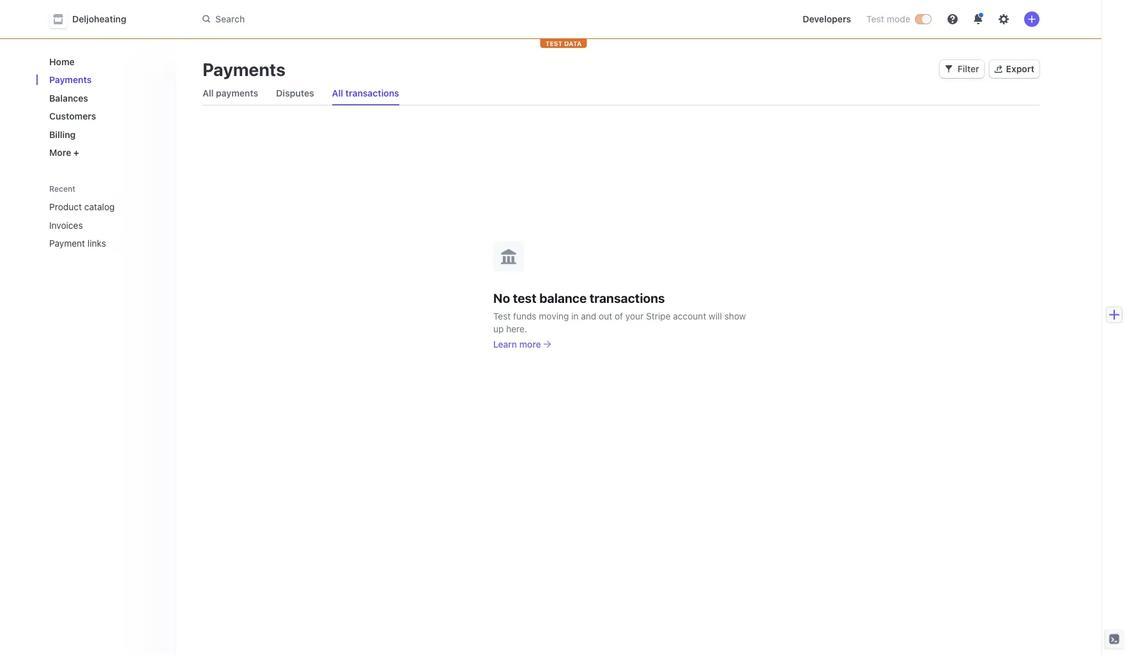 Task type: describe. For each thing, give the bounding box(es) containing it.
home
[[49, 56, 75, 67]]

1 horizontal spatial transactions
[[590, 290, 665, 305]]

your
[[626, 311, 644, 321]]

invoices link
[[44, 215, 149, 236]]

payments inside core navigation links element
[[49, 74, 92, 85]]

data
[[564, 40, 582, 47]]

1 horizontal spatial payments
[[203, 58, 286, 80]]

in
[[571, 311, 579, 321]]

settings image
[[999, 14, 1009, 24]]

will
[[709, 311, 722, 321]]

payments
[[216, 88, 258, 98]]

all payments
[[203, 88, 258, 98]]

mode
[[887, 14, 911, 24]]

all for all payments
[[203, 88, 214, 98]]

filter button
[[940, 60, 985, 78]]

more
[[519, 339, 541, 349]]

help image
[[948, 14, 958, 24]]

billing link
[[44, 124, 167, 145]]

Search text field
[[195, 8, 555, 31]]

payments link
[[44, 69, 167, 90]]

test for test funds moving in and out of your stripe account will show up here.
[[493, 311, 511, 321]]

export
[[1006, 64, 1035, 74]]

payment links
[[49, 238, 106, 249]]

more +
[[49, 147, 79, 158]]

test data
[[546, 40, 582, 47]]

out
[[599, 311, 612, 321]]

payment
[[49, 238, 85, 249]]

product catalog link
[[44, 197, 149, 217]]

funds
[[513, 311, 537, 321]]

home link
[[44, 51, 167, 72]]

all payments link
[[197, 84, 263, 102]]

test funds moving in and out of your stripe account will show up here.
[[493, 311, 746, 334]]

no
[[493, 290, 510, 305]]

learn more
[[493, 339, 541, 349]]

show
[[725, 311, 746, 321]]

all for all transactions
[[332, 88, 343, 98]]

account
[[673, 311, 706, 321]]

customers
[[49, 111, 96, 121]]

payment links link
[[44, 233, 149, 254]]

stripe
[[646, 311, 671, 321]]

transactions inside tab list
[[345, 88, 399, 98]]

more
[[49, 147, 71, 158]]



Task type: locate. For each thing, give the bounding box(es) containing it.
of
[[615, 311, 623, 321]]

product
[[49, 202, 82, 212]]

billing
[[49, 129, 76, 140]]

payments up payments
[[203, 58, 286, 80]]

moving
[[539, 311, 569, 321]]

0 vertical spatial transactions
[[345, 88, 399, 98]]

0 vertical spatial test
[[867, 14, 885, 24]]

all transactions
[[332, 88, 399, 98]]

0 horizontal spatial test
[[493, 311, 511, 321]]

0 horizontal spatial all
[[203, 88, 214, 98]]

1 all from the left
[[203, 88, 214, 98]]

payments up balances
[[49, 74, 92, 85]]

learn
[[493, 339, 517, 349]]

test inside test funds moving in and out of your stripe account will show up here.
[[493, 311, 511, 321]]

tab list containing all payments
[[197, 82, 1040, 105]]

tab list
[[197, 82, 1040, 105]]

developers link
[[798, 9, 856, 29]]

disputes
[[276, 88, 314, 98]]

catalog
[[84, 202, 115, 212]]

test for test mode
[[867, 14, 885, 24]]

test up up
[[493, 311, 511, 321]]

test left mode
[[867, 14, 885, 24]]

payments
[[203, 58, 286, 80], [49, 74, 92, 85]]

all
[[203, 88, 214, 98], [332, 88, 343, 98]]

all transactions link
[[327, 84, 404, 102]]

1 horizontal spatial test
[[867, 14, 885, 24]]

notifications image
[[973, 14, 984, 24]]

filter
[[958, 64, 979, 74]]

and
[[581, 311, 597, 321]]

links
[[87, 238, 106, 249]]

Search search field
[[195, 8, 555, 31]]

test
[[513, 290, 537, 305]]

+
[[73, 147, 79, 158]]

core navigation links element
[[44, 51, 167, 163]]

1 vertical spatial test
[[493, 311, 511, 321]]

recent navigation links element
[[36, 178, 177, 254]]

test mode
[[867, 14, 911, 24]]

developers
[[803, 14, 851, 24]]

disputes link
[[271, 84, 319, 102]]

0 horizontal spatial transactions
[[345, 88, 399, 98]]

balances link
[[44, 88, 167, 108]]

invoices
[[49, 220, 83, 230]]

balance
[[539, 290, 587, 305]]

deljoheating button
[[49, 10, 139, 28]]

transactions
[[345, 88, 399, 98], [590, 290, 665, 305]]

1 vertical spatial transactions
[[590, 290, 665, 305]]

1 horizontal spatial all
[[332, 88, 343, 98]]

test
[[546, 40, 563, 47]]

search
[[215, 14, 245, 24]]

up
[[493, 323, 504, 334]]

balances
[[49, 93, 88, 103]]

no test balance transactions
[[493, 290, 665, 305]]

here.
[[506, 323, 527, 334]]

learn more link
[[493, 338, 551, 351]]

test
[[867, 14, 885, 24], [493, 311, 511, 321]]

product catalog
[[49, 202, 115, 212]]

all inside "link"
[[203, 88, 214, 98]]

recent element
[[36, 197, 177, 254]]

export button
[[990, 60, 1040, 78]]

all left payments
[[203, 88, 214, 98]]

0 horizontal spatial payments
[[49, 74, 92, 85]]

svg image
[[945, 65, 953, 73]]

2 all from the left
[[332, 88, 343, 98]]

deljoheating
[[72, 14, 126, 24]]

all right disputes
[[332, 88, 343, 98]]

recent
[[49, 184, 75, 193]]

customers link
[[44, 106, 167, 127]]



Task type: vqa. For each thing, say whether or not it's contained in the screenshot.
Language English (United States)
no



